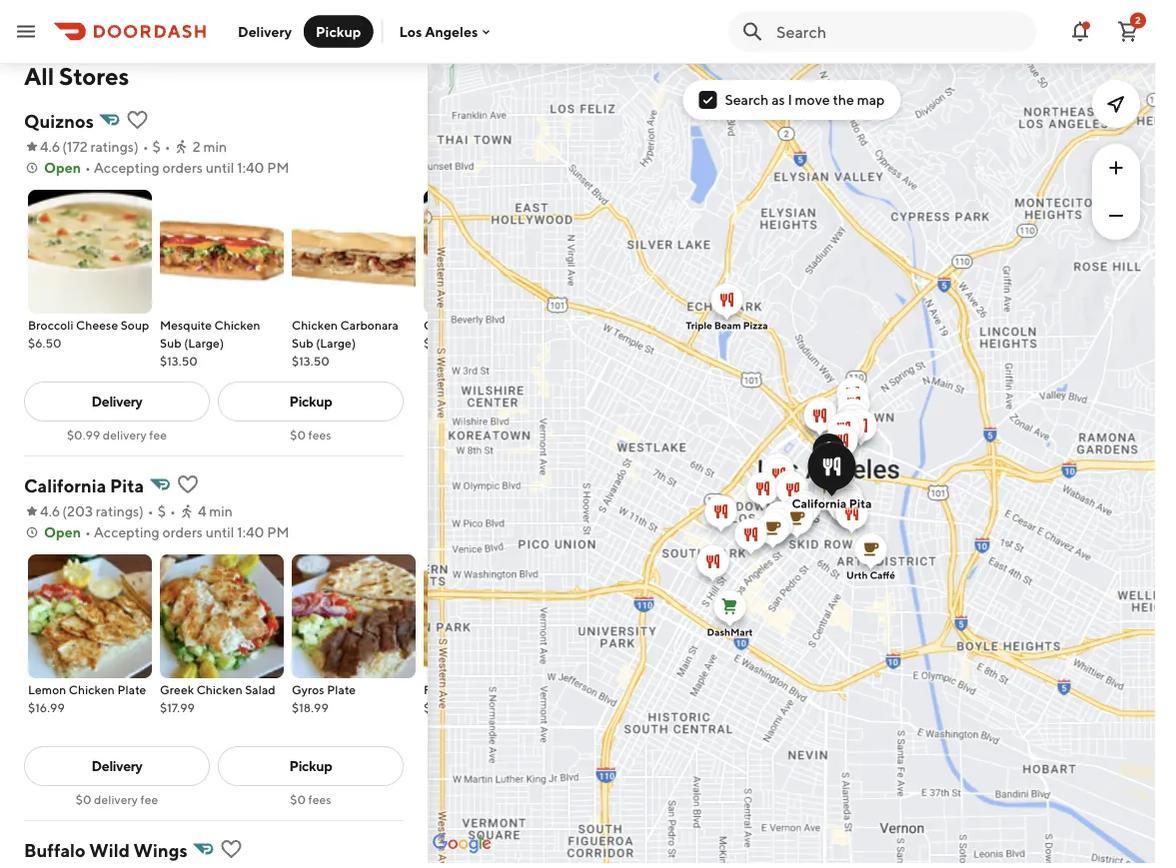 Task type: vqa. For each thing, say whether or not it's contained in the screenshot.
2nd 4.6 from the bottom
yes



Task type: locate. For each thing, give the bounding box(es) containing it.
$13.50 for mesquite chicken sub (large) $13.50
[[160, 354, 198, 368]]

1 vertical spatial min
[[209, 503, 233, 520]]

0 vertical spatial fees
[[309, 428, 332, 442]]

los angeles button
[[399, 23, 494, 40]]

lemon
[[28, 683, 66, 697]]

0 horizontal spatial )
[[134, 138, 139, 155]]

until down 2 min at the left top of the page
[[206, 159, 234, 176]]

chicken left the carbonara
[[292, 318, 338, 332]]

• $
[[143, 138, 161, 155], [148, 503, 166, 520]]

$ left 2 min at the left top of the page
[[153, 138, 161, 155]]

1 pickup link from the top
[[218, 382, 404, 422]]

ratings for california pita
[[96, 503, 139, 520]]

1 horizontal spatial soup
[[516, 318, 545, 332]]

1 vertical spatial fee
[[140, 793, 158, 807]]

soup inside chicken noodle soup $6.50
[[516, 318, 545, 332]]

1 vertical spatial delivery link
[[24, 747, 210, 787]]

1 horizontal spatial plate
[[327, 683, 356, 697]]

2 vertical spatial delivery
[[92, 758, 142, 775]]

0 vertical spatial delivery
[[238, 23, 292, 39]]

ratings right 172
[[90, 138, 134, 155]]

2 soup from the left
[[516, 318, 545, 332]]

delivery link
[[24, 382, 210, 422], [24, 747, 210, 787]]

1 vertical spatial accepting
[[94, 524, 160, 541]]

pickup for quiznos
[[289, 393, 332, 410]]

1 vertical spatial 4.6
[[40, 503, 60, 520]]

2 average rating of 4.6 out of 5 element from the top
[[24, 502, 60, 522]]

2 vertical spatial pickup
[[289, 758, 332, 775]]

0 vertical spatial 4.6
[[40, 138, 60, 155]]

0 horizontal spatial (large)
[[184, 336, 224, 350]]

1 vertical spatial pickup link
[[218, 747, 404, 787]]

1:40
[[237, 159, 264, 176], [237, 524, 264, 541]]

until for california pita
[[206, 524, 234, 541]]

orders for quiznos
[[162, 159, 203, 176]]

ratings right 203 at the bottom left
[[96, 503, 139, 520]]

plate
[[117, 683, 146, 697], [327, 683, 356, 697]]

open down 172
[[44, 159, 81, 176]]

click to add this store to your saved list image for quiznos
[[126, 108, 150, 132]]

open • accepting orders until 1:40 pm down 2 min at the left top of the page
[[44, 159, 290, 176]]

map region
[[234, 0, 1157, 864]]

1 vertical spatial delivery
[[92, 393, 142, 410]]

chicken carbonara sub (large) image
[[292, 190, 416, 314]]

caffé
[[870, 570, 896, 581], [870, 570, 896, 581]]

sub right mesquite chicken sub (large) $13.50
[[292, 336, 314, 350]]

open • accepting orders until 1:40 pm
[[44, 159, 290, 176], [44, 524, 290, 541]]

0 vertical spatial delivery
[[103, 428, 147, 442]]

fees down chicken carbonara sub (large) $13.50
[[309, 428, 332, 442]]

1 horizontal spatial )
[[139, 503, 144, 520]]

click to add this store to your saved list image up "( 172 ratings )" at left
[[126, 108, 150, 132]]

until
[[206, 159, 234, 176], [206, 524, 234, 541]]

0 vertical spatial pickup
[[316, 23, 361, 39]]

4.6 left 203 at the bottom left
[[40, 503, 60, 520]]

map
[[858, 91, 885, 108]]

as
[[772, 91, 785, 108]]

chicken carbonara sub (large) $13.50
[[292, 318, 399, 368]]

1 vertical spatial • $
[[148, 503, 166, 520]]

delivery left pickup "button"
[[238, 23, 292, 39]]

pizza
[[744, 320, 768, 331], [744, 320, 768, 331]]

(large) for mesquite
[[184, 336, 224, 350]]

all stores
[[24, 61, 129, 90]]

min for quiznos
[[203, 138, 227, 155]]

1 horizontal spatial (large)
[[316, 336, 356, 350]]

2 sub from the left
[[292, 336, 314, 350]]

4.6
[[40, 138, 60, 155], [40, 503, 60, 520]]

fee right $0.99 on the left of page
[[149, 428, 167, 442]]

chicken right lemon
[[69, 683, 115, 697]]

(large) inside chicken carbonara sub (large) $13.50
[[316, 336, 356, 350]]

pickup left "los" at the left of the page
[[316, 23, 361, 39]]

orders down 2 min at the left top of the page
[[162, 159, 203, 176]]

$6.50 inside chicken noodle soup $6.50
[[424, 336, 458, 350]]

( down $0.99 on the left of page
[[62, 503, 67, 520]]

chicken inside the lemon chicken plate $16.99
[[69, 683, 115, 697]]

chicken left 'salad'
[[197, 683, 243, 697]]

1 vertical spatial delivery
[[94, 793, 138, 807]]

pickup link down $18.99 on the bottom of the page
[[218, 747, 404, 787]]

fee up 'wings'
[[140, 793, 158, 807]]

$0 fees down $18.99 on the bottom of the page
[[290, 793, 332, 807]]

( 172 ratings )
[[62, 138, 139, 155]]

soup inside the broccoli cheese soup $6.50
[[121, 318, 149, 332]]

(large) down the carbonara
[[316, 336, 356, 350]]

1 (large) from the left
[[184, 336, 224, 350]]

california
[[24, 475, 106, 496], [792, 497, 847, 511], [792, 497, 847, 511]]

1 open from the top
[[44, 159, 81, 176]]

1 vertical spatial ratings
[[96, 503, 139, 520]]

2
[[1136, 14, 1142, 26], [193, 138, 201, 155]]

1 1:40 from the top
[[237, 159, 264, 176]]

click to add this store to your saved list image for buffalo wild wings
[[219, 838, 243, 862]]

1 vertical spatial )
[[139, 503, 144, 520]]

0 horizontal spatial soup
[[121, 318, 149, 332]]

0 horizontal spatial $6.50
[[28, 336, 62, 350]]

1 accepting from the top
[[94, 159, 160, 176]]

0 vertical spatial ratings
[[90, 138, 134, 155]]

1 vertical spatial orders
[[162, 524, 203, 541]]

$ left 4 at left bottom
[[158, 503, 166, 520]]

delivery for quiznos
[[103, 428, 147, 442]]

$6.50 for broccoli cheese soup $6.50
[[28, 336, 62, 350]]

2 4.6 from the top
[[40, 503, 60, 520]]

fries
[[465, 683, 492, 697]]

2 inside 'button'
[[1136, 14, 1142, 26]]

4.6 for quiznos
[[40, 138, 60, 155]]

1 horizontal spatial $6.50
[[424, 336, 458, 350]]

pickup down chicken carbonara sub (large) $13.50
[[289, 393, 332, 410]]

$13.50 inside chicken carbonara sub (large) $13.50
[[292, 354, 330, 368]]

ratings
[[90, 138, 134, 155], [96, 503, 139, 520]]

2 pm from the top
[[267, 524, 290, 541]]

los angeles
[[399, 23, 478, 40]]

orders
[[162, 159, 203, 176], [162, 524, 203, 541]]

chicken inside chicken carbonara sub (large) $13.50
[[292, 318, 338, 332]]

0 horizontal spatial click to add this store to your saved list image
[[126, 108, 150, 132]]

0 horizontal spatial plate
[[117, 683, 146, 697]]

1 vertical spatial 1:40
[[237, 524, 264, 541]]

fees down $18.99 on the bottom of the page
[[309, 793, 332, 807]]

0 vertical spatial orders
[[162, 159, 203, 176]]

0 vertical spatial delivery link
[[24, 382, 210, 422]]

soup right noodle on the left top
[[516, 318, 545, 332]]

) right 172
[[134, 138, 139, 155]]

• left 2 min at the left top of the page
[[165, 138, 171, 155]]

delivery up $0 delivery fee
[[92, 758, 142, 775]]

( down quiznos
[[62, 138, 67, 155]]

recenter the map image
[[1105, 92, 1129, 116]]

$0
[[290, 428, 306, 442], [76, 793, 91, 807], [290, 793, 306, 807]]

) left 4 at left bottom
[[139, 503, 144, 520]]

zoom in image
[[1105, 156, 1129, 180]]

1 vertical spatial open • accepting orders until 1:40 pm
[[44, 524, 290, 541]]

greek chicken salad $17.99
[[160, 683, 276, 715]]

0 horizontal spatial $13.50
[[160, 354, 198, 368]]

fees for california pita
[[309, 793, 332, 807]]

until down 4 min
[[206, 524, 234, 541]]

4
[[198, 503, 206, 520]]

delivery up wild
[[94, 793, 138, 807]]

0 vertical spatial (
[[62, 138, 67, 155]]

2 right notification bell image
[[1136, 14, 1142, 26]]

1 vertical spatial open
[[44, 524, 81, 541]]

0 vertical spatial click to add this store to your saved list image
[[126, 108, 150, 132]]

1 horizontal spatial $13.50
[[292, 354, 330, 368]]

$ for california pita
[[158, 503, 166, 520]]

click to add this store to your saved list image right 'wings'
[[219, 838, 243, 862]]

0 vertical spatial fee
[[149, 428, 167, 442]]

triple
[[686, 320, 713, 331], [686, 320, 713, 331]]

0 vertical spatial until
[[206, 159, 234, 176]]

chicken
[[214, 318, 261, 332], [292, 318, 338, 332], [424, 318, 470, 332], [69, 683, 115, 697], [197, 683, 243, 697]]

$6.50 inside the broccoli cheese soup $6.50
[[28, 336, 62, 350]]

0 vertical spatial 2
[[1136, 14, 1142, 26]]

soup for broccoli cheese soup $6.50
[[121, 318, 149, 332]]

broccoli cheese soup image
[[28, 190, 152, 314]]

1 vertical spatial pickup
[[289, 393, 332, 410]]

soup right cheese
[[121, 318, 149, 332]]

fee
[[149, 428, 167, 442], [140, 793, 158, 807]]

$0.99 delivery fee
[[67, 428, 167, 442]]

2 accepting from the top
[[94, 524, 160, 541]]

0 vertical spatial $0 fees
[[290, 428, 332, 442]]

pita
[[110, 475, 144, 496], [850, 497, 872, 511], [850, 497, 872, 511]]

$6.50 for chicken noodle soup $6.50
[[424, 336, 458, 350]]

fee for quiznos
[[149, 428, 167, 442]]

delivery button
[[226, 15, 304, 47]]

chicken inside greek chicken salad $17.99
[[197, 683, 243, 697]]

1:40 for california pita
[[237, 524, 264, 541]]

1 orders from the top
[[162, 159, 203, 176]]

pickup inside "button"
[[316, 23, 361, 39]]

delivery link up $0.99 delivery fee
[[24, 382, 210, 422]]

click to add this store to your saved list image
[[126, 108, 150, 132], [219, 838, 243, 862]]

sub for mesquite chicken sub (large)
[[160, 336, 182, 350]]

sub inside mesquite chicken sub (large) $13.50
[[160, 336, 182, 350]]

chicken inside mesquite chicken sub (large) $13.50
[[214, 318, 261, 332]]

1 soup from the left
[[121, 318, 149, 332]]

1 horizontal spatial click to add this store to your saved list image
[[219, 838, 243, 862]]

1 average rating of 4.6 out of 5 element from the top
[[24, 137, 60, 157]]

$13.50
[[160, 354, 198, 368], [292, 354, 330, 368]]

california pita
[[24, 475, 144, 496], [792, 497, 872, 511], [792, 497, 872, 511]]

• $ left 4 at left bottom
[[148, 503, 166, 520]]

dashmart
[[707, 627, 753, 638], [707, 627, 753, 638]]

plate left greek
[[117, 683, 146, 697]]

chicken noodle soup $6.50
[[424, 318, 545, 350]]

chicken left noodle on the left top
[[424, 318, 470, 332]]

1 vertical spatial $0 fees
[[290, 793, 332, 807]]

2 min
[[193, 138, 227, 155]]

(
[[62, 138, 67, 155], [62, 503, 67, 520]]

2 ( from the top
[[62, 503, 67, 520]]

$4.99
[[424, 701, 456, 715]]

accepting down "( 172 ratings )" at left
[[94, 159, 160, 176]]

quiznos
[[24, 110, 94, 131]]

$0 fees
[[290, 428, 332, 442], [290, 793, 332, 807]]

2 (large) from the left
[[316, 336, 356, 350]]

( 203 ratings )
[[62, 503, 144, 520]]

4.6 left 172
[[40, 138, 60, 155]]

sub down mesquite
[[160, 336, 182, 350]]

buffalo wild wings
[[24, 840, 188, 861]]

1 vertical spatial until
[[206, 524, 234, 541]]

orders down 4 at left bottom
[[162, 524, 203, 541]]

plate right gyros
[[327, 683, 356, 697]]

2 1:40 from the top
[[237, 524, 264, 541]]

accepting down ( 203 ratings ) at the left
[[94, 524, 160, 541]]

0 horizontal spatial 2
[[193, 138, 201, 155]]

noodle
[[472, 318, 514, 332]]

$13.50 for chicken carbonara sub (large) $13.50
[[292, 354, 330, 368]]

accepting
[[94, 159, 160, 176], [94, 524, 160, 541]]

2 fees from the top
[[309, 793, 332, 807]]

pickup link
[[218, 382, 404, 422], [218, 747, 404, 787]]

• $ right "( 172 ratings )" at left
[[143, 138, 161, 155]]

0 vertical spatial average rating of 4.6 out of 5 element
[[24, 137, 60, 157]]

fees
[[309, 428, 332, 442], [309, 793, 332, 807]]

chicken right mesquite
[[214, 318, 261, 332]]

1 $13.50 from the left
[[160, 354, 198, 368]]

open down 203 at the bottom left
[[44, 524, 81, 541]]

$
[[153, 138, 161, 155], [158, 503, 166, 520]]

$6.50 down broccoli
[[28, 336, 62, 350]]

average rating of 4.6 out of 5 element
[[24, 137, 60, 157], [24, 502, 60, 522]]

delivery inside button
[[238, 23, 292, 39]]

1 vertical spatial fees
[[309, 793, 332, 807]]

1 vertical spatial 2
[[193, 138, 201, 155]]

urth caffé
[[847, 570, 896, 581], [847, 570, 896, 581]]

soup
[[121, 318, 149, 332], [516, 318, 545, 332]]

2 plate from the left
[[327, 683, 356, 697]]

•
[[143, 138, 149, 155], [165, 138, 171, 155], [85, 159, 91, 176], [148, 503, 154, 520], [170, 503, 176, 520], [85, 524, 91, 541]]

soup for chicken noodle soup $6.50
[[516, 318, 545, 332]]

mesquite chicken sub (large) $13.50
[[160, 318, 261, 368]]

$6.50
[[28, 336, 62, 350], [424, 336, 458, 350]]

open • accepting orders until 1:40 pm for quiznos
[[44, 159, 290, 176]]

4 min
[[198, 503, 233, 520]]

1 vertical spatial (
[[62, 503, 67, 520]]

sub
[[160, 336, 182, 350], [292, 336, 314, 350]]

urth
[[847, 570, 868, 581], [847, 570, 868, 581]]

delivery for california pita
[[92, 758, 142, 775]]

2 delivery link from the top
[[24, 747, 210, 787]]

delivery up $0.99 delivery fee
[[92, 393, 142, 410]]

chicken inside chicken noodle soup $6.50
[[424, 318, 470, 332]]

1 vertical spatial pm
[[267, 524, 290, 541]]

beam
[[715, 320, 741, 331], [715, 320, 741, 331]]

delivery
[[238, 23, 292, 39], [92, 393, 142, 410], [92, 758, 142, 775]]

min for california pita
[[209, 503, 233, 520]]

delivery link for quiznos
[[24, 382, 210, 422]]

delivery right $0.99 on the left of page
[[103, 428, 147, 442]]

1 4.6 from the top
[[40, 138, 60, 155]]

1 horizontal spatial 2
[[1136, 14, 1142, 26]]

0 vertical spatial )
[[134, 138, 139, 155]]

0 vertical spatial pickup link
[[218, 382, 404, 422]]

1 plate from the left
[[117, 683, 146, 697]]

lemon chicken plate $16.99
[[28, 683, 146, 715]]

0 vertical spatial $
[[153, 138, 161, 155]]

0 vertical spatial open • accepting orders until 1:40 pm
[[44, 159, 290, 176]]

)
[[134, 138, 139, 155], [139, 503, 144, 520]]

1 $0 fees from the top
[[290, 428, 332, 442]]

1:40 up mesquite chicken sub (large) image
[[237, 159, 264, 176]]

1 delivery link from the top
[[24, 382, 210, 422]]

accepting for california pita
[[94, 524, 160, 541]]

2 $13.50 from the left
[[292, 354, 330, 368]]

2 right "( 172 ratings )" at left
[[193, 138, 201, 155]]

los
[[399, 23, 422, 40]]

203
[[67, 503, 93, 520]]

(large)
[[184, 336, 224, 350], [316, 336, 356, 350]]

delivery link up $0 delivery fee
[[24, 747, 210, 787]]

stores
[[59, 61, 129, 90]]

$6.50 right chicken carbonara sub (large) $13.50
[[424, 336, 458, 350]]

(large) down mesquite
[[184, 336, 224, 350]]

1 vertical spatial average rating of 4.6 out of 5 element
[[24, 502, 60, 522]]

0 vertical spatial 1:40
[[237, 159, 264, 176]]

1 $6.50 from the left
[[28, 336, 62, 350]]

2 pickup link from the top
[[218, 747, 404, 787]]

average rating of 4.6 out of 5 element down quiznos
[[24, 137, 60, 157]]

1 open • accepting orders until 1:40 pm from the top
[[44, 159, 290, 176]]

2 $6.50 from the left
[[424, 336, 458, 350]]

min
[[203, 138, 227, 155], [209, 503, 233, 520]]

average rating of 4.6 out of 5 element for quiznos
[[24, 137, 60, 157]]

1 fees from the top
[[309, 428, 332, 442]]

2 $0 fees from the top
[[290, 793, 332, 807]]

0 vertical spatial • $
[[143, 138, 161, 155]]

2 open from the top
[[44, 524, 81, 541]]

0 vertical spatial pm
[[267, 159, 290, 176]]

carbonara
[[340, 318, 399, 332]]

1 ( from the top
[[62, 138, 67, 155]]

pickup down $18.99 on the bottom of the page
[[289, 758, 332, 775]]

$13.50 inside mesquite chicken sub (large) $13.50
[[160, 354, 198, 368]]

fees for quiznos
[[309, 428, 332, 442]]

2 open • accepting orders until 1:40 pm from the top
[[44, 524, 290, 541]]

chicken for greek chicken salad $17.99
[[197, 683, 243, 697]]

sub inside chicken carbonara sub (large) $13.50
[[292, 336, 314, 350]]

delivery for quiznos
[[92, 393, 142, 410]]

(large) inside mesquite chicken sub (large) $13.50
[[184, 336, 224, 350]]

1 pm from the top
[[267, 159, 290, 176]]

search as i move the map
[[725, 91, 885, 108]]

1 until from the top
[[206, 159, 234, 176]]

pickup link down chicken carbonara sub (large) $13.50
[[218, 382, 404, 422]]

1:40 up greek chicken salad image at the left
[[237, 524, 264, 541]]

open for quiznos
[[44, 159, 81, 176]]

lemon chicken plate image
[[28, 555, 152, 679]]

open
[[44, 159, 81, 176], [44, 524, 81, 541]]

open • accepting orders until 1:40 pm down 4 at left bottom
[[44, 524, 290, 541]]

0 vertical spatial accepting
[[94, 159, 160, 176]]

0 vertical spatial min
[[203, 138, 227, 155]]

average rating of 4.6 out of 5 element left 203 at the bottom left
[[24, 502, 60, 522]]

pm
[[267, 159, 290, 176], [267, 524, 290, 541]]

$0 fees down chicken carbonara sub (large) $13.50
[[290, 428, 332, 442]]

0 vertical spatial open
[[44, 159, 81, 176]]

1 sub from the left
[[160, 336, 182, 350]]

1 vertical spatial click to add this store to your saved list image
[[219, 838, 243, 862]]

triple beam pizza
[[686, 320, 768, 331], [686, 320, 768, 331]]

pickup
[[316, 23, 361, 39], [289, 393, 332, 410], [289, 758, 332, 775]]

0 horizontal spatial sub
[[160, 336, 182, 350]]

2 until from the top
[[206, 524, 234, 541]]

172
[[67, 138, 88, 155]]

plate inside gyros plate $18.99
[[327, 683, 356, 697]]

1 vertical spatial $
[[158, 503, 166, 520]]

1 horizontal spatial sub
[[292, 336, 314, 350]]

2 orders from the top
[[162, 524, 203, 541]]

delivery
[[103, 428, 147, 442], [94, 793, 138, 807]]



Task type: describe. For each thing, give the bounding box(es) containing it.
greek
[[160, 683, 194, 697]]

buffalo
[[24, 840, 86, 861]]

pickup for california pita
[[289, 758, 332, 775]]

ratings for quiznos
[[90, 138, 134, 155]]

pickup link for quiznos
[[218, 382, 404, 422]]

pickup button
[[304, 15, 373, 47]]

• left 4 at left bottom
[[170, 503, 176, 520]]

until for quiznos
[[206, 159, 234, 176]]

gyros plate $18.99
[[292, 683, 356, 715]]

search
[[725, 91, 769, 108]]

accepting for quiznos
[[94, 159, 160, 176]]

wild
[[89, 840, 130, 861]]

zoom out image
[[1105, 204, 1129, 228]]

broccoli cheese soup $6.50
[[28, 318, 149, 350]]

all
[[24, 61, 54, 90]]

4.6 for california pita
[[40, 503, 60, 520]]

open menu image
[[14, 19, 38, 43]]

Store search: begin typing to search for stores available on DoorDash text field
[[777, 20, 1025, 42]]

salad
[[245, 683, 276, 697]]

i
[[788, 91, 793, 108]]

$0 fees for quiznos
[[290, 428, 332, 442]]

open for california pita
[[44, 524, 81, 541]]

$17.99
[[160, 701, 195, 715]]

2 button
[[1109, 11, 1149, 51]]

• $ for quiznos
[[143, 138, 161, 155]]

( for california pita
[[62, 503, 67, 520]]

angeles
[[425, 23, 478, 40]]

move
[[795, 91, 830, 108]]

) for california pita
[[139, 503, 144, 520]]

notification bell image
[[1069, 19, 1093, 43]]

$0 fees for california pita
[[290, 793, 332, 807]]

• right ( 203 ratings ) at the left
[[148, 503, 154, 520]]

gyros plate image
[[292, 555, 416, 679]]

$0 delivery fee
[[76, 793, 158, 807]]

wings
[[133, 840, 188, 861]]

2 for 2
[[1136, 14, 1142, 26]]

pm for quiznos
[[267, 159, 290, 176]]

$0 for california pita
[[290, 793, 306, 807]]

powered by google image
[[433, 835, 492, 855]]

$18.99
[[292, 701, 329, 715]]

chicken for mesquite chicken sub (large) $13.50
[[214, 318, 261, 332]]

plate inside the lemon chicken plate $16.99
[[117, 683, 146, 697]]

gyros
[[292, 683, 325, 697]]

sub for chicken carbonara sub (large)
[[292, 336, 314, 350]]

1:40 for quiznos
[[237, 159, 264, 176]]

• down 172
[[85, 159, 91, 176]]

the
[[833, 91, 855, 108]]

click to add this store to your saved list image
[[176, 473, 200, 497]]

pm for california pita
[[267, 524, 290, 541]]

delivery for california pita
[[94, 793, 138, 807]]

$0.99
[[67, 428, 100, 442]]

$ for quiznos
[[153, 138, 161, 155]]

mesquite chicken sub (large) image
[[160, 190, 284, 314]]

average rating of 4.6 out of 5 element for california pita
[[24, 502, 60, 522]]

1 items, open order cart image
[[1117, 19, 1141, 43]]

Search as I move the map checkbox
[[699, 91, 717, 109]]

pickup link for california pita
[[218, 747, 404, 787]]

• down 203 at the bottom left
[[85, 524, 91, 541]]

• right "( 172 ratings )" at left
[[143, 138, 149, 155]]

greek chicken salad image
[[160, 555, 284, 679]]

chicken for lemon chicken plate $16.99
[[69, 683, 115, 697]]

orders for california pita
[[162, 524, 203, 541]]

broccoli
[[28, 318, 74, 332]]

cheese
[[76, 318, 118, 332]]

delivery link for california pita
[[24, 747, 210, 787]]

french
[[424, 683, 463, 697]]

$16.99
[[28, 701, 65, 715]]

french fries $4.99
[[424, 683, 492, 715]]

2 for 2 min
[[193, 138, 201, 155]]

$0 for quiznos
[[290, 428, 306, 442]]

) for quiznos
[[134, 138, 139, 155]]

fee for california pita
[[140, 793, 158, 807]]

(large) for chicken
[[316, 336, 356, 350]]

• $ for california pita
[[148, 503, 166, 520]]

( for quiznos
[[62, 138, 67, 155]]

open • accepting orders until 1:40 pm for california pita
[[44, 524, 290, 541]]

mesquite
[[160, 318, 212, 332]]



